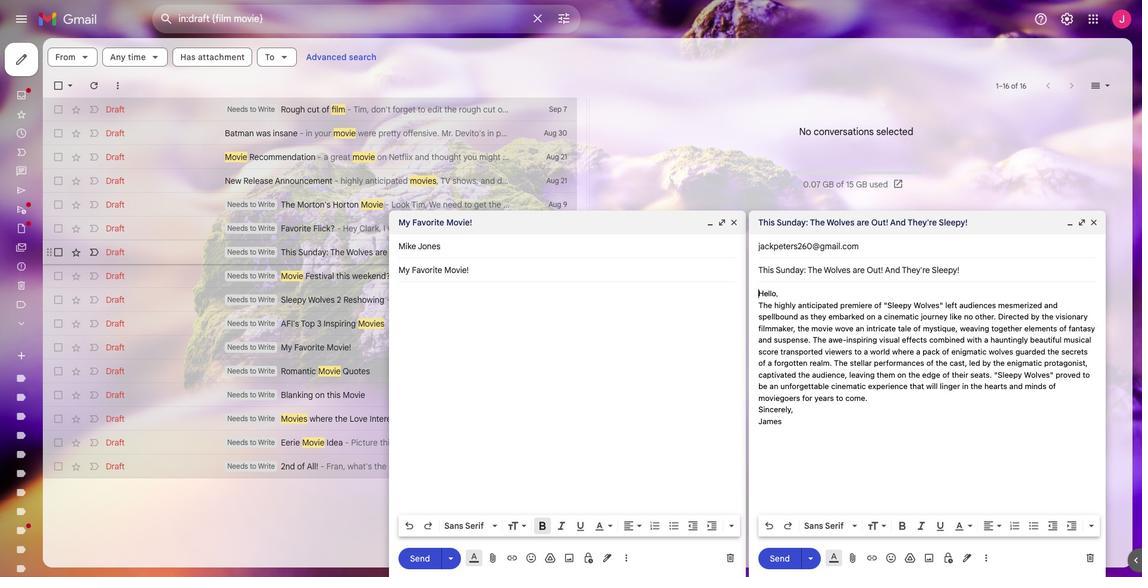Task type: locate. For each thing, give the bounding box(es) containing it.
anticipated down netflix
[[365, 175, 408, 186]]

0 horizontal spatial and
[[408, 247, 423, 258]]

5 write from the top
[[258, 271, 275, 280]]

insert signature image
[[601, 552, 613, 564]]

1 horizontal spatial highly
[[774, 300, 796, 310]]

more formatting options image inside dialog
[[726, 520, 738, 532]]

1 vertical spatial and
[[408, 247, 423, 258]]

needs inside the needs to write afi's top 3 inspiring movies
[[227, 319, 248, 328]]

out! inside no conversations selected main content
[[389, 247, 406, 258]]

2 horizontal spatial in
[[962, 381, 969, 391]]

0 horizontal spatial they're
[[424, 247, 452, 258]]

0 horizontal spatial movies
[[281, 413, 307, 424]]

more options image for insert signature image
[[983, 552, 990, 564]]

selected
[[876, 126, 913, 138]]

write inside needs to write sleepy wolves 2 reshowing -
[[258, 295, 275, 304]]

1 16 from the left
[[1003, 81, 1010, 90]]

sans serif option inside this sunday: the wolves are out! and they're sleepy! 'dialog'
[[802, 520, 850, 532]]

write inside needs to write movie festival this weekend? - san andreas film
[[258, 271, 275, 280]]

needs inside needs to write blanking on this movie
[[227, 390, 248, 399]]

have
[[760, 175, 778, 186]]

2 send from the left
[[770, 553, 790, 564]]

together
[[991, 323, 1022, 333]]

1 horizontal spatial sans serif
[[804, 521, 844, 531]]

redo ‪(⌘y)‬ image right undo ‪(⌘z)‬ icon
[[782, 520, 794, 532]]

more image
[[112, 80, 124, 92]]

toolbar
[[478, 246, 573, 258]]

write inside needs to write blanking on this movie
[[258, 390, 275, 399]]

redo ‪(⌘y)‬ image
[[422, 520, 434, 532], [782, 520, 794, 532]]

in right devito's
[[487, 128, 494, 139]]

needs to write blanking on this movie
[[227, 390, 365, 400]]

sans serif option inside dialog
[[442, 520, 490, 532]]

needs inside needs to write romantic movie quotes
[[227, 366, 248, 375]]

1 horizontal spatial send
[[770, 553, 790, 564]]

sans
[[444, 521, 463, 531], [804, 521, 823, 531]]

sans serif option for more send options image
[[442, 520, 490, 532]]

write inside needs to write eerie movie idea -
[[258, 438, 275, 447]]

settings image
[[1060, 12, 1074, 26]]

movie up new
[[225, 152, 247, 162]]

12 needs from the top
[[227, 438, 248, 447]]

indent more ‪(⌘])‬ image
[[706, 520, 718, 532], [1066, 520, 1078, 532]]

0 horizontal spatial with
[[633, 128, 649, 139]]

sep
[[549, 105, 562, 114]]

with left my
[[633, 128, 649, 139]]

1 send button from the left
[[399, 548, 441, 569]]

4 needs from the top
[[227, 247, 248, 256]]

insert link ‪(⌘k)‬ image
[[506, 552, 518, 564], [866, 552, 878, 564]]

8 needs from the top
[[227, 343, 248, 352]]

are down 0.07 gb of 15 gb used
[[857, 217, 869, 228]]

write for afi's
[[258, 319, 275, 328]]

0 horizontal spatial anticipated
[[365, 175, 408, 186]]

beautiful
[[1030, 335, 1062, 344]]

needs for this
[[227, 247, 248, 256]]

0 vertical spatial wolves"
[[914, 300, 943, 310]]

14 draft from the top
[[106, 413, 125, 424]]

to inside needs to write eerie movie idea -
[[250, 438, 256, 447]]

write inside 'needs to write movies where the love interest dance at the end'
[[258, 414, 275, 423]]

needs inside needs to write 2nd of all! - fran, what's the plan? have you heard the new
[[227, 462, 248, 471]]

2 serif from the left
[[825, 521, 844, 531]]

2 horizontal spatial your
[[657, 175, 674, 186]]

sans inside dialog
[[444, 521, 463, 531]]

to for favorite
[[250, 224, 256, 233]]

movie left the were
[[333, 128, 356, 139]]

0 vertical spatial where
[[892, 347, 914, 356]]

0 horizontal spatial where
[[310, 413, 333, 424]]

bold ‪(⌘b)‬ image for italic ‪(⌘i)‬ icon
[[896, 520, 908, 532]]

1 horizontal spatial more formatting options image
[[1086, 520, 1098, 532]]

1 horizontal spatial insert files using drive image
[[904, 552, 916, 564]]

2 numbered list ‪(⌘⇧7)‬ image from the left
[[1009, 520, 1021, 532]]

inspiring
[[324, 318, 356, 329]]

redo ‪(⌘y)‬ image for undo ‪(⌘z)‬ icon
[[782, 520, 794, 532]]

0 horizontal spatial bold ‪(⌘b)‬ image
[[537, 520, 548, 532]]

insert link ‪(⌘k)‬ image for attach files image
[[506, 552, 518, 564]]

0 vertical spatial favorite
[[281, 223, 311, 234]]

sunday: inside no conversations selected main content
[[298, 247, 329, 258]]

1 formatting options toolbar from the left
[[399, 515, 740, 537]]

0 vertical spatial and
[[890, 217, 906, 228]]

sunday: up jackpeters260@gmail.com
[[777, 217, 808, 228]]

row up the all!
[[43, 431, 577, 454]]

1 aug 21 from the top
[[546, 152, 567, 161]]

bold ‪(⌘b)‬ image
[[537, 520, 548, 532], [896, 520, 908, 532]]

to inside needs to write sleepy wolves 2 reshowing -
[[250, 295, 256, 304]]

this up sleepy
[[281, 247, 296, 258]]

write inside needs to write 2nd of all! - fran, what's the plan? have you heard the new
[[258, 462, 275, 471]]

0 vertical spatial highly
[[341, 175, 363, 186]]

sans serif inside this sunday: the wolves are out! and they're sleepy! 'dialog'
[[804, 521, 844, 531]]

formatting options toolbar inside this sunday: the wolves are out! and they're sleepy! 'dialog'
[[758, 515, 1100, 537]]

1 vertical spatial are
[[375, 247, 387, 258]]

2 · from the left
[[853, 532, 855, 541]]

1 horizontal spatial you
[[463, 152, 477, 162]]

1 horizontal spatial formatting options toolbar
[[758, 515, 1100, 537]]

to inside needs to write favorite flick? - hey clark, i was wondering, what is your favorite
[[250, 224, 256, 233]]

"sleepy up hearts
[[994, 370, 1022, 379]]

linger
[[940, 381, 960, 391]]

enjoy
[[503, 152, 523, 162]]

insert files using drive image
[[544, 552, 556, 564], [904, 552, 916, 564]]

more formatting options image
[[726, 520, 738, 532], [1086, 520, 1098, 532]]

enigmatic
[[952, 347, 987, 356], [1007, 358, 1042, 368]]

2 needs from the top
[[227, 200, 248, 209]]

was
[[256, 128, 271, 139], [541, 128, 555, 139], [388, 223, 402, 234]]

to inside needs to write blanking on this movie
[[250, 390, 256, 399]]

and inside no conversations selected main content
[[408, 247, 423, 258]]

filmmaker,
[[758, 323, 796, 333]]

0 vertical spatial anticipated
[[365, 175, 408, 186]]

2 vertical spatial movie
[[811, 323, 833, 333]]

your up 'great'
[[314, 128, 331, 139]]

1 horizontal spatial and
[[890, 217, 906, 228]]

wolves
[[827, 217, 855, 228], [346, 247, 373, 258], [308, 294, 335, 305]]

wolves left 2
[[308, 294, 335, 305]]

as
[[800, 312, 809, 321]]

7 needs from the top
[[227, 319, 248, 328]]

to inside needs to write 2nd of all! - fran, what's the plan? have you heard the new
[[250, 462, 256, 471]]

1 vertical spatial anticipated
[[798, 300, 838, 310]]

needs inside needs to write favorite flick? - hey clark, i was wondering, what is your favorite
[[227, 224, 248, 233]]

2 bold ‪(⌘b)‬ image from the left
[[896, 520, 908, 532]]

where up performances in the bottom right of the page
[[892, 347, 914, 356]]

at
[[426, 413, 434, 424]]

minutes
[[877, 508, 902, 517]]

1 horizontal spatial 16
[[1020, 81, 1027, 90]]

pretty
[[378, 128, 401, 139]]

to inside needs to write romantic movie quotes
[[250, 366, 256, 375]]

i left aug 30
[[536, 128, 538, 139]]

0 horizontal spatial your
[[314, 128, 331, 139]]

of down combined
[[942, 347, 949, 356]]

insert emoji ‪(⌘⇧2)‬ image
[[525, 552, 537, 564]]

a left 'great'
[[324, 152, 328, 162]]

0 vertical spatial wolves
[[827, 217, 855, 228]]

2 aug 21 from the top
[[546, 176, 567, 185]]

2 indent more ‪(⌘])‬ image from the left
[[1066, 520, 1078, 532]]

eerie
[[281, 437, 300, 448]]

james
[[758, 416, 782, 426]]

1 vertical spatial out!
[[389, 247, 406, 258]]

dilemma'
[[630, 152, 665, 162]]

favorite
[[281, 223, 311, 234], [294, 342, 325, 353]]

2 send button from the left
[[758, 548, 801, 569]]

send left more send options icon
[[770, 553, 790, 564]]

aug down it's
[[546, 176, 559, 185]]

send button
[[399, 548, 441, 569], [758, 548, 801, 569]]

aug 21 down it's
[[546, 176, 567, 185]]

needs for my
[[227, 343, 248, 352]]

21 left ready
[[561, 176, 567, 185]]

2 gb from the left
[[856, 179, 867, 190]]

used
[[870, 179, 888, 190]]

numbered list ‪(⌘⇧7)‬ image
[[649, 520, 661, 532], [1009, 520, 1021, 532]]

10 needs from the top
[[227, 390, 248, 399]]

new
[[487, 461, 502, 472]]

serif inside this sunday: the wolves are out! and they're sleepy! 'dialog'
[[825, 521, 844, 531]]

the down viewers
[[834, 358, 848, 368]]

0 horizontal spatial sans
[[444, 521, 463, 531]]

formatting options toolbar up toggle confidential mode icon
[[399, 515, 740, 537]]

formatting options toolbar
[[399, 515, 740, 537], [758, 515, 1100, 537]]

21 for it
[[561, 152, 567, 161]]

7 write from the top
[[258, 319, 275, 328]]

watching
[[557, 128, 592, 139]]

0 vertical spatial "sleepy
[[884, 300, 912, 310]]

12 write from the top
[[258, 438, 275, 447]]

row up festival
[[43, 240, 577, 264]]

6 draft from the top
[[106, 223, 125, 234]]

1 horizontal spatial where
[[892, 347, 914, 356]]

1 16 of 16
[[996, 81, 1027, 90]]

to inside needs to write rough cut of film
[[250, 105, 256, 114]]

you left might
[[463, 152, 477, 162]]

sunday: up festival
[[298, 247, 329, 258]]

0 horizontal spatial gb
[[823, 179, 834, 190]]

in inside 'hello, the highly anticipated premiere of "sleepy wolves" left audiences mesmerized and spellbound as they embarked on a cinematic journey like no other. directed by the visionary filmmaker, the movie wove an intricate tale of mystique, weaving together elements of fantasy and suspense. the awe-inspiring visual effects combined with a hauntingly beautiful musical score transported viewers to a world where a pack of enigmatic wolves guarded the secrets of a forgotten realm. the stellar performances of the cast, led by the enigmatic protagonist, captivated the audience, leaving them on the edge of their seats. "sleepy wolves" proved to be an unforgettable cinematic experience that will linger in the hearts and minds of moviegoers for years to come. sincerely, james'
[[962, 381, 969, 391]]

and inside 'dialog'
[[890, 217, 906, 228]]

2 insert photo image from the left
[[923, 552, 935, 564]]

7 row from the top
[[43, 240, 577, 264]]

2 21 from the top
[[561, 176, 567, 185]]

any
[[110, 52, 126, 62]]

policies
[[886, 532, 911, 541]]

0 horizontal spatial wolves"
[[914, 300, 943, 310]]

1 send from the left
[[410, 553, 430, 564]]

1 horizontal spatial by
[[1031, 312, 1040, 321]]

more formatting options image up discard draft ‪(⌘⇧d)‬ icon
[[726, 520, 738, 532]]

1 horizontal spatial insert photo image
[[923, 552, 935, 564]]

no conversations selected
[[799, 126, 913, 138]]

11 row from the top
[[43, 336, 577, 359]]

discard draft ‪(⌘⇧d)‬ image
[[1084, 552, 1096, 564]]

they
[[811, 312, 826, 321]]

needs inside needs to write the morton's horton movie -
[[227, 200, 248, 209]]

None search field
[[152, 5, 581, 33]]

to inside needs to write the morton's horton movie -
[[250, 200, 256, 209]]

this for on
[[327, 390, 341, 400]]

0 horizontal spatial 16
[[1003, 81, 1010, 90]]

redo ‪(⌘y)‬ image right undo ‪(⌘z)‬ image
[[422, 520, 434, 532]]

send button inside dialog
[[399, 548, 441, 569]]

0 horizontal spatial sleepy!
[[454, 247, 482, 258]]

0 vertical spatial by
[[1031, 312, 1040, 321]]

row down blanking
[[43, 407, 577, 431]]

9 write from the top
[[258, 366, 275, 375]]

discard draft ‪(⌘⇧d)‬ image
[[725, 552, 736, 564]]

1 more formatting options image from the left
[[726, 520, 738, 532]]

secrets
[[1061, 347, 1088, 356]]

8 write from the top
[[258, 343, 275, 352]]

to inside the needs to write afi's top 3 inspiring movies
[[250, 319, 256, 328]]

to for rough
[[250, 105, 256, 114]]

1 21 from the top
[[561, 152, 567, 161]]

3 draft from the top
[[106, 152, 125, 162]]

9 needs from the top
[[227, 366, 248, 375]]

1 horizontal spatial out!
[[871, 217, 888, 228]]

0 vertical spatial they're
[[908, 217, 937, 228]]

Search mail text field
[[178, 13, 523, 25]]

10 write from the top
[[258, 390, 275, 399]]

1 serif from the left
[[465, 521, 484, 531]]

0 vertical spatial sunday:
[[777, 217, 808, 228]]

wolves"
[[914, 300, 943, 310], [1024, 370, 1054, 379]]

an up inspiring
[[856, 323, 864, 333]]

1 vertical spatial your
[[657, 175, 674, 186]]

wolves" up 'minds'
[[1024, 370, 1054, 379]]

serif
[[465, 521, 484, 531], [825, 521, 844, 531]]

on right blanking
[[315, 390, 325, 400]]

write for eerie
[[258, 438, 275, 447]]

0 horizontal spatial sans serif
[[444, 521, 484, 531]]

no
[[799, 126, 811, 138]]

to
[[265, 52, 275, 62]]

1 row from the top
[[43, 98, 644, 121]]

send button for more send options image
[[399, 548, 441, 569]]

new release announcement - highly anticipated movies , tv shows, and documentaries. get ready to  binge-watch your favorite genres. if you have any
[[225, 175, 793, 186]]

2 sans serif option from the left
[[802, 520, 850, 532]]

formatting options toolbar for insert photo within dialog
[[399, 515, 740, 537]]

in right insane
[[306, 128, 312, 139]]

send button inside this sunday: the wolves are out! and they're sleepy! 'dialog'
[[758, 548, 801, 569]]

6 write from the top
[[258, 295, 275, 304]]

"sleepy up 'tale'
[[884, 300, 912, 310]]

of up "linger"
[[943, 370, 950, 379]]

they're up 'andreas'
[[424, 247, 452, 258]]

navigation
[[0, 38, 143, 577]]

11 write from the top
[[258, 414, 275, 423]]

0 vertical spatial an
[[856, 323, 864, 333]]

write inside needs to write the morton's horton movie -
[[258, 200, 275, 209]]

to for movie
[[250, 271, 256, 280]]

where up idea
[[310, 413, 333, 424]]

0 vertical spatial i
[[536, 128, 538, 139]]

anticipated up the they
[[798, 300, 838, 310]]

awe-
[[829, 335, 846, 344]]

write inside needs to write romantic movie quotes
[[258, 366, 275, 375]]

None checkbox
[[52, 80, 64, 92], [52, 104, 64, 115], [52, 127, 64, 139], [52, 151, 64, 163], [52, 175, 64, 187], [52, 222, 64, 234], [52, 270, 64, 282], [52, 318, 64, 330], [52, 365, 64, 377], [52, 413, 64, 425], [52, 437, 64, 449], [52, 80, 64, 92], [52, 104, 64, 115], [52, 127, 64, 139], [52, 151, 64, 163], [52, 175, 64, 187], [52, 222, 64, 234], [52, 270, 64, 282], [52, 318, 64, 330], [52, 365, 64, 377], [52, 413, 64, 425], [52, 437, 64, 449]]

more formatting options image inside this sunday: the wolves are out! and they're sleepy! 'dialog'
[[1086, 520, 1098, 532]]

2 write from the top
[[258, 200, 275, 209]]

what's
[[347, 461, 372, 472]]

1 vertical spatial 21
[[561, 176, 567, 185]]

tv
[[440, 175, 450, 186]]

from button
[[48, 48, 98, 67]]

movies
[[358, 318, 385, 329], [281, 413, 307, 424]]

insert photo image
[[563, 552, 575, 564], [923, 552, 935, 564]]

1 vertical spatial favorite
[[294, 342, 325, 353]]

0 horizontal spatial i
[[383, 223, 386, 234]]

aug 21
[[546, 152, 567, 161], [546, 176, 567, 185]]

the up elements
[[1042, 312, 1054, 321]]

indent less ‪(⌘[)‬ image
[[687, 520, 699, 532], [1047, 520, 1059, 532]]

san
[[399, 271, 413, 281]]

and up the san
[[408, 247, 423, 258]]

unforgettable
[[780, 381, 829, 391]]

aug for , tv shows, and documentaries. get ready to  binge-watch your favorite genres. if you have any
[[546, 176, 559, 185]]

insert link ‪(⌘k)‬ image left insert emoji ‪(⌘⇧2)‬ icon
[[866, 552, 878, 564]]

13 draft from the top
[[106, 390, 125, 400]]

2 insert link ‪(⌘k)‬ image from the left
[[866, 552, 878, 564]]

needs inside needs to write this sunday: the wolves are out! and they're sleepy!
[[227, 247, 248, 256]]

minds
[[1025, 381, 1047, 391]]

with inside 'hello, the highly anticipated premiere of "sleepy wolves" left audiences mesmerized and spellbound as they embarked on a cinematic journey like no other. directed by the visionary filmmaker, the movie wove an intricate tale of mystique, weaving together elements of fantasy and suspense. the awe-inspiring visual effects combined with a hauntingly beautiful musical score transported viewers to a world where a pack of enigmatic wolves guarded the secrets of a forgotten realm. the stellar performances of the cast, led by the enigmatic protagonist, captivated the audience, leaving them on the edge of their seats. "sleepy wolves" proved to be an unforgettable cinematic experience that will linger in the hearts and minds of moviegoers for years to come. sincerely, james'
[[967, 335, 982, 344]]

indent more ‪(⌘])‬ image inside this sunday: the wolves are out! and they're sleepy! 'dialog'
[[1066, 520, 1078, 532]]

draft
[[106, 104, 125, 115], [106, 128, 125, 139], [106, 152, 125, 162], [106, 175, 125, 186], [106, 199, 125, 210], [106, 223, 125, 234], [106, 247, 125, 258], [106, 271, 125, 281], [106, 294, 125, 305], [106, 318, 125, 329], [106, 342, 125, 353], [106, 366, 125, 377], [106, 390, 125, 400], [106, 413, 125, 424], [106, 437, 125, 448], [106, 461, 125, 472]]

wolves down the hey
[[346, 247, 373, 258]]

1 horizontal spatial are
[[857, 217, 869, 228]]

idea
[[327, 437, 343, 448]]

edit
[[428, 104, 442, 115]]

sans serif up more send options image
[[444, 521, 484, 531]]

sans serif for sans serif option within dialog
[[444, 521, 484, 531]]

13 write from the top
[[258, 462, 275, 471]]

send inside dialog
[[410, 553, 430, 564]]

heard
[[448, 461, 470, 472]]

search
[[349, 52, 377, 62]]

needs inside needs to write movie festival this weekend? - san andreas film
[[227, 271, 248, 280]]

formatting options toolbar inside dialog
[[399, 515, 740, 537]]

is
[[469, 223, 475, 234]]

1 horizontal spatial sunday:
[[777, 217, 808, 228]]

movie inside 'hello, the highly anticipated premiere of "sleepy wolves" left audiences mesmerized and spellbound as they embarked on a cinematic journey like no other. directed by the visionary filmmaker, the movie wove an intricate tale of mystique, weaving together elements of fantasy and suspense. the awe-inspiring visual effects combined with a hauntingly beautiful musical score transported viewers to a world where a pack of enigmatic wolves guarded the secrets of a forgotten realm. the stellar performances of the cast, led by the enigmatic protagonist, captivated the audience, leaving them on the edge of their seats. "sleepy wolves" proved to be an unforgettable cinematic experience that will linger in the hearts and minds of moviegoers for years to come. sincerely, james'
[[811, 323, 833, 333]]

deadline.
[[609, 104, 644, 115]]

send for send button in dialog
[[410, 553, 430, 564]]

redo ‪(⌘y)‬ image for undo ‪(⌘z)‬ image
[[422, 520, 434, 532]]

needs for romantic
[[227, 366, 248, 375]]

1 indent more ‪(⌘])‬ image from the left
[[706, 520, 718, 532]]

wolves inside 'dialog'
[[827, 217, 855, 228]]

2 sans from the left
[[804, 521, 823, 531]]

to inside needs to write movie festival this weekend? - san andreas film
[[250, 271, 256, 280]]

sunday: inside 'dialog'
[[777, 217, 808, 228]]

insert photo image left toggle confidential mode image
[[923, 552, 935, 564]]

needs to write eerie movie idea -
[[227, 437, 351, 448]]

sans inside this sunday: the wolves are out! and they're sleepy! 'dialog'
[[804, 521, 823, 531]]

the left plan? at the bottom of page
[[374, 461, 387, 472]]

movie left idea
[[302, 437, 325, 448]]

by
[[1031, 312, 1040, 321], [982, 358, 991, 368]]

1 sans serif option from the left
[[442, 520, 490, 532]]

favorite down needs to write the morton's horton movie -
[[281, 223, 311, 234]]

row
[[43, 98, 644, 121], [43, 121, 746, 145], [43, 145, 730, 169], [43, 169, 793, 193], [43, 193, 577, 217], [43, 217, 577, 240], [43, 240, 577, 264], [43, 264, 577, 288], [43, 288, 577, 312], [43, 312, 577, 336], [43, 336, 577, 359], [43, 359, 577, 383], [43, 383, 577, 407], [43, 407, 577, 431], [43, 431, 577, 454], [43, 454, 577, 478]]

wolves" up journey
[[914, 300, 943, 310]]

main menu image
[[14, 12, 29, 26]]

to inside needs to write this sunday: the wolves are out! and they're sleepy!
[[250, 247, 256, 256]]

row down pretty
[[43, 145, 730, 169]]

underline ‪(⌘u)‬ image
[[575, 521, 587, 532]]

to for afi's
[[250, 319, 256, 328]]

numbered list ‪(⌘⇧7)‬ image for bulleted list ‪(⌘⇧8)‬ image
[[1009, 520, 1021, 532]]

thought
[[431, 152, 461, 162]]

1 bold ‪(⌘b)‬ image from the left
[[537, 520, 548, 532]]

0 vertical spatial this
[[758, 217, 775, 228]]

send button for more send options icon
[[758, 548, 801, 569]]

1 indent less ‪(⌘[)‬ image from the left
[[687, 520, 699, 532]]

15 draft from the top
[[106, 437, 125, 448]]

2 formatting options toolbar from the left
[[758, 515, 1100, 537]]

score
[[758, 347, 778, 356]]

thu, aug 3, 2023, 9:59 am element
[[549, 270, 567, 282]]

of up effects
[[913, 323, 921, 333]]

1 horizontal spatial "sleepy
[[994, 370, 1022, 379]]

needs inside needs to write eerie movie idea -
[[227, 438, 248, 447]]

numbered list ‪(⌘⇧7)‬ image left bulleted list ‪(⌘⇧8)‬ image
[[1009, 520, 1021, 532]]

pop out image
[[1077, 218, 1087, 227]]

1 vertical spatial you
[[744, 175, 758, 186]]

insert files using drive image for insert emoji ‪(⌘⇧2)‬ icon
[[904, 552, 916, 564]]

10 draft from the top
[[106, 318, 125, 329]]

-
[[347, 104, 351, 115], [300, 128, 304, 139], [318, 152, 322, 162], [335, 175, 338, 186], [386, 199, 389, 210], [337, 223, 341, 234], [393, 271, 396, 281], [387, 294, 390, 305], [345, 437, 349, 448], [320, 461, 324, 472]]

sans serif option
[[442, 520, 490, 532], [802, 520, 850, 532]]

row down needs to write romantic movie quotes
[[43, 383, 577, 407]]

0 horizontal spatial you
[[432, 461, 446, 472]]

you
[[463, 152, 477, 162], [744, 175, 758, 186], [432, 461, 446, 472]]

write for favorite
[[258, 224, 275, 233]]

watch
[[632, 175, 655, 186]]

was right clark,
[[388, 223, 402, 234]]

they're
[[908, 217, 937, 228], [424, 247, 452, 258]]

bulleted list ‪(⌘⇧8)‬ image
[[1028, 520, 1040, 532]]

more options image
[[623, 552, 630, 564], [983, 552, 990, 564]]

rough
[[281, 104, 305, 115]]

2 insert files using drive image from the left
[[904, 552, 916, 564]]

sans serif inside dialog
[[444, 521, 484, 531]]

write inside the needs to write afi's top 3 inspiring movies
[[258, 319, 275, 328]]

11 needs from the top
[[227, 414, 248, 423]]

0 vertical spatial cinematic
[[884, 312, 919, 321]]

write inside needs to write rough cut of film
[[258, 105, 275, 114]]

1 horizontal spatial redo ‪(⌘y)‬ image
[[782, 520, 794, 532]]

quotes
[[343, 366, 370, 377]]

needs for 2nd
[[227, 462, 248, 471]]

0 horizontal spatial by
[[982, 358, 991, 368]]

sleepy! inside 'dialog'
[[939, 217, 968, 228]]

1 sans serif from the left
[[444, 521, 484, 531]]

of
[[1011, 81, 1018, 90], [322, 104, 330, 115], [498, 104, 506, 115], [836, 179, 844, 190], [874, 300, 882, 310], [913, 323, 921, 333], [1059, 323, 1067, 333], [942, 347, 949, 356], [758, 358, 766, 368], [926, 358, 934, 368], [943, 370, 950, 379], [1049, 381, 1056, 391], [297, 461, 305, 472]]

2 row from the top
[[43, 121, 746, 145]]

needs for eerie
[[227, 438, 248, 447]]

advanced search button
[[301, 46, 381, 68]]

the up genres.
[[718, 152, 730, 162]]

1 vertical spatial movies
[[281, 413, 307, 424]]

any
[[780, 175, 793, 186]]

needs to write the morton's horton movie -
[[227, 199, 391, 210]]

1 insert files using drive image from the left
[[544, 552, 556, 564]]

1 vertical spatial "sleepy
[[994, 370, 1022, 379]]

4 draft from the top
[[106, 175, 125, 186]]

a
[[324, 152, 328, 162], [878, 312, 882, 321], [984, 335, 988, 344], [864, 347, 868, 356], [916, 347, 921, 356], [768, 358, 772, 368]]

cinematic up 'tale'
[[884, 312, 919, 321]]

2 more options image from the left
[[983, 552, 990, 564]]

0 horizontal spatial enigmatic
[[952, 347, 987, 356]]

to inside 'needs to write my favorite movie!'
[[250, 343, 256, 352]]

to for romantic
[[250, 366, 256, 375]]

write for sleepy
[[258, 295, 275, 304]]

the left the awe-
[[813, 335, 826, 344]]

devito's
[[455, 128, 485, 139]]

2 more formatting options image from the left
[[1086, 520, 1098, 532]]

sans for redo ‪(⌘y)‬ image associated with undo ‪(⌘z)‬ image
[[444, 521, 463, 531]]

2 draft from the top
[[106, 128, 125, 139]]

insert photo image inside dialog
[[563, 552, 575, 564]]

an
[[856, 323, 864, 333], [770, 381, 778, 391]]

movie down the they
[[811, 323, 833, 333]]

needs inside 'needs to write movies where the love interest dance at the end'
[[227, 414, 248, 423]]

out! down used
[[871, 217, 888, 228]]

write for movies
[[258, 414, 275, 423]]

sans serif down account
[[804, 521, 844, 531]]

your
[[314, 128, 331, 139], [657, 175, 674, 186], [477, 223, 494, 234]]

1 needs from the top
[[227, 105, 248, 114]]

attach files image
[[487, 552, 499, 564]]

send inside this sunday: the wolves are out! and they're sleepy! 'dialog'
[[770, 553, 790, 564]]

on up intricate
[[867, 312, 876, 321]]

10 row from the top
[[43, 312, 577, 336]]

highly inside 'hello, the highly anticipated premiere of "sleepy wolves" left audiences mesmerized and spellbound as they embarked on a cinematic journey like no other. directed by the visionary filmmaker, the movie wove an intricate tale of mystique, weaving together elements of fantasy and suspense. the awe-inspiring visual effects combined with a hauntingly beautiful musical score transported viewers to a world where a pack of enigmatic wolves guarded the secrets of a forgotten realm. the stellar performances of the cast, led by the enigmatic protagonist, captivated the audience, leaving them on the edge of their seats. "sleepy wolves" proved to be an unforgettable cinematic experience that will linger in the hearts and minds of moviegoers for years to come. sincerely, james'
[[774, 300, 796, 310]]

it's
[[549, 152, 560, 162]]

1 horizontal spatial they're
[[908, 217, 937, 228]]

row down announcement
[[43, 193, 577, 217]]

of right 'minds'
[[1049, 381, 1056, 391]]

needs
[[227, 105, 248, 114], [227, 200, 248, 209], [227, 224, 248, 233], [227, 247, 248, 256], [227, 271, 248, 280], [227, 295, 248, 304], [227, 319, 248, 328], [227, 343, 248, 352], [227, 366, 248, 375], [227, 390, 248, 399], [227, 414, 248, 423], [227, 438, 248, 447], [227, 462, 248, 471]]

where inside 'hello, the highly anticipated premiere of "sleepy wolves" left audiences mesmerized and spellbound as they embarked on a cinematic journey like no other. directed by the visionary filmmaker, the movie wove an intricate tale of mystique, weaving together elements of fantasy and suspense. the awe-inspiring visual effects combined with a hauntingly beautiful musical score transported viewers to a world where a pack of enigmatic wolves guarded the secrets of a forgotten realm. the stellar performances of the cast, led by the enigmatic protagonist, captivated the audience, leaving them on the edge of their seats. "sleepy wolves" proved to be an unforgettable cinematic experience that will linger in the hearts and minds of moviegoers for years to come. sincerely, james'
[[892, 347, 914, 356]]

1 vertical spatial highly
[[774, 300, 796, 310]]

my
[[651, 128, 662, 139]]

cinematic up come.
[[831, 381, 866, 391]]

1 horizontal spatial wolves
[[346, 247, 373, 258]]

0 vertical spatial with
[[633, 128, 649, 139]]

0 horizontal spatial insert link ‪(⌘k)‬ image
[[506, 552, 518, 564]]

1 vertical spatial with
[[967, 335, 982, 344]]

and left explores
[[667, 152, 681, 162]]

4 write from the top
[[258, 247, 275, 256]]

serif inside dialog
[[465, 521, 484, 531]]

on
[[377, 152, 387, 162], [867, 312, 876, 321], [897, 370, 906, 379], [315, 390, 325, 400]]

row down eerie
[[43, 454, 577, 478]]

1 horizontal spatial favorite
[[676, 175, 704, 186]]

of down visionary at the right bottom
[[1059, 323, 1067, 333]]

enigmatic down guarded
[[1007, 358, 1042, 368]]

0 horizontal spatial indent less ‪(⌘[)‬ image
[[687, 520, 699, 532]]

0 vertical spatial this
[[336, 271, 350, 281]]

send for send button in this sunday: the wolves are out! and they're sleepy! 'dialog'
[[770, 553, 790, 564]]

0 horizontal spatial numbered list ‪(⌘⇧7)‬ image
[[649, 520, 661, 532]]

insert link ‪(⌘k)‬ image for attach files icon on the right bottom of page
[[866, 552, 878, 564]]

3 needs from the top
[[227, 224, 248, 233]]

2 horizontal spatial was
[[541, 128, 555, 139]]

shows,
[[452, 175, 479, 186]]

13 needs from the top
[[227, 462, 248, 471]]

row down top
[[43, 336, 577, 359]]

other.
[[975, 312, 996, 321]]

None checkbox
[[52, 199, 64, 211], [52, 246, 64, 258], [52, 294, 64, 306], [52, 341, 64, 353], [52, 389, 64, 401], [52, 460, 64, 472], [52, 199, 64, 211], [52, 246, 64, 258], [52, 294, 64, 306], [52, 341, 64, 353], [52, 389, 64, 401], [52, 460, 64, 472]]

1 insert link ‪(⌘k)‬ image from the left
[[506, 552, 518, 564]]

edge
[[922, 370, 940, 379]]

privacy link
[[827, 532, 851, 541]]

0 horizontal spatial out!
[[389, 247, 406, 258]]

1 numbered list ‪(⌘⇧7)‬ image from the left
[[649, 520, 661, 532]]

2 redo ‪(⌘y)‬ image from the left
[[782, 520, 794, 532]]

write for 2nd
[[258, 462, 275, 471]]

1 insert photo image from the left
[[563, 552, 575, 564]]

1 sans from the left
[[444, 521, 463, 531]]

1 horizontal spatial serif
[[825, 521, 844, 531]]

write
[[258, 105, 275, 114], [258, 200, 275, 209], [258, 224, 275, 233], [258, 247, 275, 256], [258, 271, 275, 280], [258, 295, 275, 304], [258, 319, 275, 328], [258, 343, 275, 352], [258, 366, 275, 375], [258, 390, 275, 399], [258, 414, 275, 423], [258, 438, 275, 447], [258, 462, 275, 471]]

transported
[[781, 347, 823, 356]]

by right the led
[[982, 358, 991, 368]]

indent more ‪(⌘])‬ image for bulleted list ‪(⌘⇧8)‬ icon on the bottom right 'indent less ‪(⌘[)‬' image
[[706, 520, 718, 532]]

sleepy! up subject field
[[939, 217, 968, 228]]

needs inside needs to write sleepy wolves 2 reshowing -
[[227, 295, 248, 304]]

sunday:
[[777, 217, 808, 228], [298, 247, 329, 258]]

.
[[536, 104, 538, 115]]

aug 21 down aug 30
[[546, 152, 567, 161]]

cut
[[307, 104, 320, 115], [483, 104, 496, 115]]

1 · from the left
[[824, 532, 825, 541]]

dialog
[[389, 211, 746, 577]]

your right "is"
[[477, 223, 494, 234]]

needs for sleepy
[[227, 295, 248, 304]]

0 horizontal spatial redo ‪(⌘y)‬ image
[[422, 520, 434, 532]]

0 horizontal spatial insert files using drive image
[[544, 552, 556, 564]]

serif for attach files image
[[465, 521, 484, 531]]

gb right 15
[[856, 179, 867, 190]]

privacy
[[827, 532, 851, 541]]

1 more options image from the left
[[623, 552, 630, 564]]

write inside 'needs to write my favorite movie!'
[[258, 343, 275, 352]]

gb
[[823, 179, 834, 190], [856, 179, 867, 190]]

2 indent less ‪(⌘[)‬ image from the left
[[1047, 520, 1059, 532]]

1 vertical spatial an
[[770, 381, 778, 391]]

send button left more send options image
[[399, 548, 441, 569]]

· right terms link
[[824, 532, 825, 541]]

indent more ‪(⌘])‬ image right bulleted list ‪(⌘⇧8)‬ icon on the bottom right
[[706, 520, 718, 532]]

1 horizontal spatial gb
[[856, 179, 867, 190]]

to inside 'needs to write movies where the love interest dance at the end'
[[250, 414, 256, 423]]

needs inside needs to write rough cut of film
[[227, 105, 248, 114]]

1 vertical spatial where
[[310, 413, 333, 424]]

the right "at"
[[436, 413, 448, 424]]

8 row from the top
[[43, 264, 577, 288]]

0 vertical spatial movie
[[333, 128, 356, 139]]

italic ‪(⌘i)‬ image
[[916, 520, 927, 532]]

genres.
[[707, 175, 735, 186]]

1 draft from the top
[[106, 104, 125, 115]]

festival
[[305, 271, 334, 281]]

write inside needs to write favorite flick? - hey clark, i was wondering, what is your favorite
[[258, 224, 275, 233]]

favorite right "is"
[[496, 223, 525, 234]]

0 horizontal spatial indent more ‪(⌘])‬ image
[[706, 520, 718, 532]]

row down needs to write sleepy wolves 2 reshowing -
[[43, 312, 577, 336]]

needs inside 'needs to write my favorite movie!'
[[227, 343, 248, 352]]

indent more ‪(⌘])‬ image inside dialog
[[706, 520, 718, 532]]

3 write from the top
[[258, 224, 275, 233]]

out! inside 'dialog'
[[871, 217, 888, 228]]

0 horizontal spatial send button
[[399, 548, 441, 569]]

insert photo image inside this sunday: the wolves are out! and they're sleepy! 'dialog'
[[923, 552, 935, 564]]

advanced search options image
[[552, 7, 576, 30]]

1 horizontal spatial sans
[[804, 521, 823, 531]]

binge-
[[607, 175, 632, 186]]

0 horizontal spatial more formatting options image
[[726, 520, 738, 532]]

more formatting options image for message body text box
[[726, 520, 738, 532]]

0 vertical spatial 21
[[561, 152, 567, 161]]

0 horizontal spatial more options image
[[623, 552, 630, 564]]

movies down reshowing
[[358, 318, 385, 329]]

write inside needs to write this sunday: the wolves are out! and they're sleepy!
[[258, 247, 275, 256]]

bold ‪(⌘b)‬ image down ago
[[896, 520, 908, 532]]

2 sans serif from the left
[[804, 521, 844, 531]]

6 needs from the top
[[227, 295, 248, 304]]

insert emoji ‪(⌘⇧2)‬ image
[[885, 552, 897, 564]]



Task type: describe. For each thing, give the bounding box(es) containing it.
underline ‪(⌘u)‬ image
[[935, 521, 946, 532]]

reshowing
[[343, 294, 384, 305]]

clear search image
[[526, 7, 550, 30]]

the up needs to write movie festival this weekend? - san andreas film
[[330, 247, 345, 258]]

she
[[733, 128, 746, 139]]

leaving
[[849, 370, 875, 379]]

2
[[337, 294, 341, 305]]

this for festival
[[336, 271, 350, 281]]

1 gb from the left
[[823, 179, 834, 190]]

indent less ‪(⌘[)‬ image for bulleted list ‪(⌘⇧8)‬ icon on the bottom right
[[687, 520, 699, 532]]

be
[[758, 381, 768, 391]]

search mail image
[[156, 8, 177, 30]]

and left 'minds'
[[1009, 381, 1023, 391]]

will
[[926, 381, 938, 391]]

journey
[[921, 312, 948, 321]]

the down as on the bottom right of page
[[798, 323, 809, 333]]

andreas
[[415, 271, 446, 281]]

aug 21 for ready
[[546, 176, 567, 185]]

needs to write romantic movie quotes
[[227, 366, 370, 377]]

movie down quotes
[[343, 390, 365, 400]]

needs to write my favorite movie!
[[227, 342, 351, 353]]

toggle split pane mode image
[[1090, 80, 1102, 92]]

any time button
[[102, 48, 168, 67]]

follow link to manage storage image
[[893, 178, 905, 190]]

write for movie
[[258, 271, 275, 280]]

insert photo image for insert emoji ‪(⌘⇧2)‬ icon 'insert files using drive' icon
[[923, 552, 935, 564]]

the up the "'the"
[[594, 128, 606, 139]]

1 horizontal spatial cinematic
[[884, 312, 919, 321]]

12 row from the top
[[43, 359, 577, 383]]

13 row from the top
[[43, 383, 577, 407]]

insert signature image
[[961, 552, 973, 564]]

5 row from the top
[[43, 193, 577, 217]]

intricate
[[867, 323, 896, 333]]

needs for the
[[227, 200, 248, 209]]

sleepy! inside row
[[454, 247, 482, 258]]

0 horizontal spatial "sleepy
[[884, 300, 912, 310]]

9 draft from the top
[[106, 294, 125, 305]]

performances
[[874, 358, 924, 368]]

- right film
[[347, 104, 351, 115]]

14 row from the top
[[43, 407, 577, 431]]

no
[[964, 312, 973, 321]]

the left morton's
[[281, 199, 295, 210]]

to for sleepy
[[250, 295, 256, 304]]

and right netflix
[[415, 152, 429, 162]]

anticipated inside 'hello, the highly anticipated premiere of "sleepy wolves" left audiences mesmerized and spellbound as they embarked on a cinematic journey like no other. directed by the visionary filmmaker, the movie wove an intricate tale of mystique, weaving together elements of fantasy and suspense. the awe-inspiring visual effects combined with a hauntingly beautiful musical score transported viewers to a world where a pack of enigmatic wolves guarded the secrets of a forgotten realm. the stellar performances of the cast, led by the enigmatic protagonist, captivated the audience, leaving them on the edge of their seats. "sleepy wolves" proved to be an unforgettable cinematic experience that will linger in the hearts and minds of moviegoers for years to come. sincerely, james'
[[798, 300, 838, 310]]

we're
[[540, 104, 561, 115]]

batman
[[225, 128, 254, 139]]

interest
[[370, 413, 398, 424]]

Subject field
[[758, 264, 1096, 276]]

1 horizontal spatial movies
[[358, 318, 385, 329]]

details
[[845, 520, 867, 529]]

2 horizontal spatial you
[[744, 175, 758, 186]]

the down seats.
[[971, 381, 982, 391]]

mystique,
[[923, 323, 958, 333]]

minimize image
[[1065, 218, 1075, 227]]

1 vertical spatial cinematic
[[831, 381, 866, 391]]

30
[[559, 128, 567, 137]]

1 horizontal spatial i
[[536, 128, 538, 139]]

indent less ‪(⌘[)‬ image for bulleted list ‪(⌘⇧8)‬ image
[[1047, 520, 1059, 532]]

movie up sleepy
[[281, 271, 303, 281]]

afi's
[[281, 318, 299, 329]]

sans serif for sans serif option in this sunday: the wolves are out! and they're sleepy! 'dialog'
[[804, 521, 844, 531]]

to button
[[257, 48, 297, 67]]

time
[[128, 52, 146, 62]]

aug for on netflix and thought you might enjoy it too. it's called  'the social dilemma' and explores the
[[546, 152, 559, 161]]

- right reshowing
[[387, 294, 390, 305]]

2 16 from the left
[[1020, 81, 1027, 90]]

more options image for insert signature icon
[[623, 552, 630, 564]]

15
[[846, 179, 854, 190]]

write for rough
[[258, 105, 275, 114]]

12 draft from the top
[[106, 366, 125, 377]]

and right shows,
[[481, 175, 495, 186]]

wove
[[835, 323, 854, 333]]

- left the san
[[393, 271, 396, 281]]

bulleted list ‪(⌘⇧8)‬ image
[[668, 520, 680, 532]]

a down inspiring
[[864, 347, 868, 356]]

movie down movie!
[[318, 366, 341, 377]]

aug for were pretty offensive. mr. devito's in particular. i was  watching the
[[544, 128, 557, 137]]

cast,
[[950, 358, 967, 368]]

forget
[[393, 104, 416, 115]]

sleepy
[[281, 294, 306, 305]]

. we're nearing the  deadline.
[[536, 104, 644, 115]]

to for movies
[[250, 414, 256, 423]]

1 cut from the left
[[307, 104, 320, 115]]

more send options image
[[805, 552, 817, 564]]

new
[[225, 175, 241, 186]]

has
[[180, 52, 196, 62]]

undo ‪(⌘z)‬ image
[[763, 520, 775, 532]]

2nd
[[281, 461, 295, 472]]

2 vertical spatial wolves
[[308, 294, 335, 305]]

write for romantic
[[258, 366, 275, 375]]

Message Body text field
[[758, 288, 1096, 512]]

the down wolves
[[993, 358, 1005, 368]]

my
[[281, 342, 292, 353]]

this inside no conversations selected main content
[[281, 247, 296, 258]]

to for eerie
[[250, 438, 256, 447]]

and up score in the bottom of the page
[[758, 335, 772, 344]]

2 vertical spatial you
[[432, 461, 446, 472]]

23
[[867, 508, 875, 517]]

write for the
[[258, 200, 275, 209]]

1 horizontal spatial wolves"
[[1024, 370, 1054, 379]]

effects
[[902, 335, 927, 344]]

dialog containing sans serif
[[389, 211, 746, 577]]

2 cut from the left
[[483, 104, 496, 115]]

no conversations selected main content
[[43, 38, 1133, 568]]

aug 30
[[544, 128, 567, 137]]

batman was insane
[[225, 128, 298, 139]]

elements
[[1024, 323, 1057, 333]]

Message Body text field
[[399, 288, 736, 512]]

with inside row
[[633, 128, 649, 139]]

undo ‪(⌘z)‬ image
[[403, 520, 415, 532]]

sans for redo ‪(⌘y)‬ image associated with undo ‪(⌘z)‬ icon
[[804, 521, 823, 531]]

anticipated inside no conversations selected main content
[[365, 175, 408, 186]]

of down pack
[[926, 358, 934, 368]]

wondering,
[[404, 223, 447, 234]]

numbered list ‪(⌘⇧7)‬ image for bulleted list ‪(⌘⇧8)‬ icon on the bottom right
[[649, 520, 661, 532]]

9 row from the top
[[43, 288, 577, 312]]

movie recommendation - a great movie on netflix and thought you might enjoy it too. it's called  'the social dilemma' and explores the
[[225, 152, 730, 162]]

needs to write 2nd of all! - fran, what's the plan? have you heard the new
[[227, 461, 504, 472]]

stellar
[[850, 358, 872, 368]]

led
[[969, 358, 980, 368]]

of up particular.
[[498, 104, 506, 115]]

world
[[870, 347, 890, 356]]

1 vertical spatial movie
[[353, 152, 375, 162]]

aug 21 for it
[[546, 152, 567, 161]]

of left film
[[322, 104, 330, 115]]

last
[[796, 508, 810, 517]]

16 draft from the top
[[106, 461, 125, 472]]

toggle confidential mode image
[[942, 552, 954, 564]]

1 horizontal spatial an
[[856, 323, 864, 333]]

indent more ‪(⌘])‬ image for 'indent less ‪(⌘[)‬' image associated with bulleted list ‪(⌘⇧8)‬ image
[[1066, 520, 1078, 532]]

needs for movies
[[227, 414, 248, 423]]

11 draft from the top
[[106, 342, 125, 353]]

to for blanking
[[250, 390, 256, 399]]

7
[[564, 105, 567, 114]]

of right premiere
[[874, 300, 882, 310]]

advanced
[[306, 52, 347, 62]]

0 horizontal spatial an
[[770, 381, 778, 391]]

write for blanking
[[258, 390, 275, 399]]

4 row from the top
[[43, 169, 793, 193]]

1 vertical spatial i
[[383, 223, 386, 234]]

15 row from the top
[[43, 431, 577, 454]]

bold ‪(⌘b)‬ image for italic ‪(⌘i)‬ image
[[537, 520, 548, 532]]

documentaries.
[[497, 175, 556, 186]]

suspense.
[[774, 335, 811, 344]]

a down the weaving
[[984, 335, 988, 344]]

of left the all!
[[297, 461, 305, 472]]

the up that
[[909, 370, 920, 379]]

italic ‪(⌘i)‬ image
[[556, 520, 568, 532]]

this sunday: the wolves are out! and they're sleepy! dialog
[[749, 211, 1106, 577]]

a down effects
[[916, 347, 921, 356]]

6 row from the top
[[43, 217, 577, 240]]

from
[[55, 52, 76, 62]]

them
[[877, 370, 895, 379]]

tale
[[898, 323, 911, 333]]

the left new
[[472, 461, 485, 472]]

needs for afi's
[[227, 319, 248, 328]]

5 draft from the top
[[106, 199, 125, 210]]

of down score in the bottom of the page
[[758, 358, 766, 368]]

1 horizontal spatial was
[[388, 223, 402, 234]]

for
[[802, 393, 812, 402]]

needs to write movie festival this weekend? - san andreas film
[[227, 271, 464, 281]]

- down 'great'
[[335, 175, 338, 186]]

on down performances in the bottom right of the page
[[897, 370, 906, 379]]

musical
[[1064, 335, 1091, 344]]

to for my
[[250, 343, 256, 352]]

write for my
[[258, 343, 275, 352]]

toggle confidential mode image
[[582, 552, 594, 564]]

0 horizontal spatial was
[[256, 128, 271, 139]]

and left she
[[716, 128, 730, 139]]

8 draft from the top
[[106, 271, 125, 281]]

they're inside no conversations selected main content
[[424, 247, 452, 258]]

serif for attach files icon on the right bottom of page
[[825, 521, 844, 531]]

sincerely,
[[758, 405, 793, 414]]

1 horizontal spatial enigmatic
[[1007, 358, 1042, 368]]

write for this
[[258, 247, 275, 256]]

hey
[[343, 223, 358, 234]]

toolbar inside no conversations selected main content
[[478, 246, 573, 258]]

gmail image
[[38, 7, 103, 31]]

a up intricate
[[878, 312, 882, 321]]

needs for favorite
[[227, 224, 248, 233]]

0 vertical spatial your
[[314, 128, 331, 139]]

sans serif option for more send options icon
[[802, 520, 850, 532]]

the up jackpeters260@gmail.com
[[810, 217, 825, 228]]

social
[[605, 152, 628, 162]]

attach files image
[[847, 552, 859, 564]]

are inside 'dialog'
[[857, 217, 869, 228]]

2 vertical spatial your
[[477, 223, 494, 234]]

fran,
[[326, 461, 345, 472]]

needs for rough
[[227, 105, 248, 114]]

aug left 9
[[549, 200, 561, 209]]

7 draft from the top
[[106, 247, 125, 258]]

captivated
[[758, 370, 796, 379]]

the down beautiful
[[1048, 347, 1059, 356]]

more formatting options image for message body text field
[[1086, 520, 1098, 532]]

this inside 'dialog'
[[758, 217, 775, 228]]

- left 'great'
[[318, 152, 322, 162]]

the right edit
[[444, 104, 457, 115]]

tim,
[[353, 104, 369, 115]]

the up edge
[[936, 358, 948, 368]]

the left "love"
[[335, 413, 347, 424]]

end
[[451, 413, 465, 424]]

a down score in the bottom of the page
[[768, 358, 772, 368]]

love
[[350, 413, 368, 424]]

ago
[[904, 508, 916, 517]]

come.
[[845, 393, 868, 402]]

insert files using drive image for insert emoji ‪(⌘⇧2)‬ image
[[544, 552, 556, 564]]

are inside no conversations selected main content
[[375, 247, 387, 258]]

21 for ready
[[561, 176, 567, 185]]

needs to write rough cut of film
[[227, 104, 345, 115]]

the right nearing
[[594, 104, 607, 115]]

pack
[[923, 347, 940, 356]]

they're inside 'dialog'
[[908, 217, 937, 228]]

where inside no conversations selected main content
[[310, 413, 333, 424]]

- right insane
[[300, 128, 304, 139]]

announcement
[[275, 175, 332, 186]]

1 vertical spatial favorite
[[496, 223, 525, 234]]

formatting options toolbar for insert photo within this sunday: the wolves are out! and they're sleepy! 'dialog'
[[758, 515, 1100, 537]]

needs for blanking
[[227, 390, 248, 399]]

- right idea
[[345, 437, 349, 448]]

insert photo image for insert emoji ‪(⌘⇧2)‬ image's 'insert files using drive' icon
[[563, 552, 575, 564]]

- right the all!
[[320, 461, 324, 472]]

16 row from the top
[[43, 454, 577, 478]]

support image
[[1034, 12, 1048, 26]]

1 horizontal spatial in
[[487, 128, 494, 139]]

and up visionary at the right bottom
[[1044, 300, 1058, 310]]

0 vertical spatial favorite
[[676, 175, 704, 186]]

of left 15
[[836, 179, 844, 190]]

3 row from the top
[[43, 145, 730, 169]]

0 horizontal spatial in
[[306, 128, 312, 139]]

the up unforgettable
[[798, 370, 810, 379]]

on left netflix
[[377, 152, 387, 162]]

movie!
[[327, 342, 351, 353]]

to for the
[[250, 200, 256, 209]]

to for this
[[250, 247, 256, 256]]

aug 9
[[549, 200, 567, 209]]

- left the hey
[[337, 223, 341, 234]]

close image
[[1089, 218, 1099, 227]]

movie up clark,
[[361, 199, 383, 210]]

refresh image
[[88, 80, 100, 92]]

of right '1'
[[1011, 81, 1018, 90]]

a inside main content
[[324, 152, 328, 162]]

needs for movie
[[227, 271, 248, 280]]

rough
[[459, 104, 481, 115]]

combined
[[929, 335, 965, 344]]

attachment
[[198, 52, 245, 62]]

this sunday: the wolves are out! and they're sleepy!
[[758, 217, 968, 228]]

to for 2nd
[[250, 462, 256, 471]]

1 vertical spatial wolves
[[346, 247, 373, 258]]

needs to write movies where the love interest dance at the end
[[227, 413, 465, 424]]

the down hello,
[[758, 300, 772, 310]]

- up needs to write favorite flick? - hey clark, i was wondering, what is your favorite
[[386, 199, 389, 210]]

the left .
[[508, 104, 520, 115]]

audience,
[[812, 370, 847, 379]]

1 vertical spatial by
[[982, 358, 991, 368]]

might
[[479, 152, 501, 162]]

highly inside no conversations selected main content
[[341, 175, 363, 186]]

more send options image
[[445, 552, 457, 564]]

flick?
[[313, 223, 335, 234]]

0.07
[[803, 179, 821, 190]]



Task type: vqa. For each thing, say whether or not it's contained in the screenshot.
grandmother
yes



